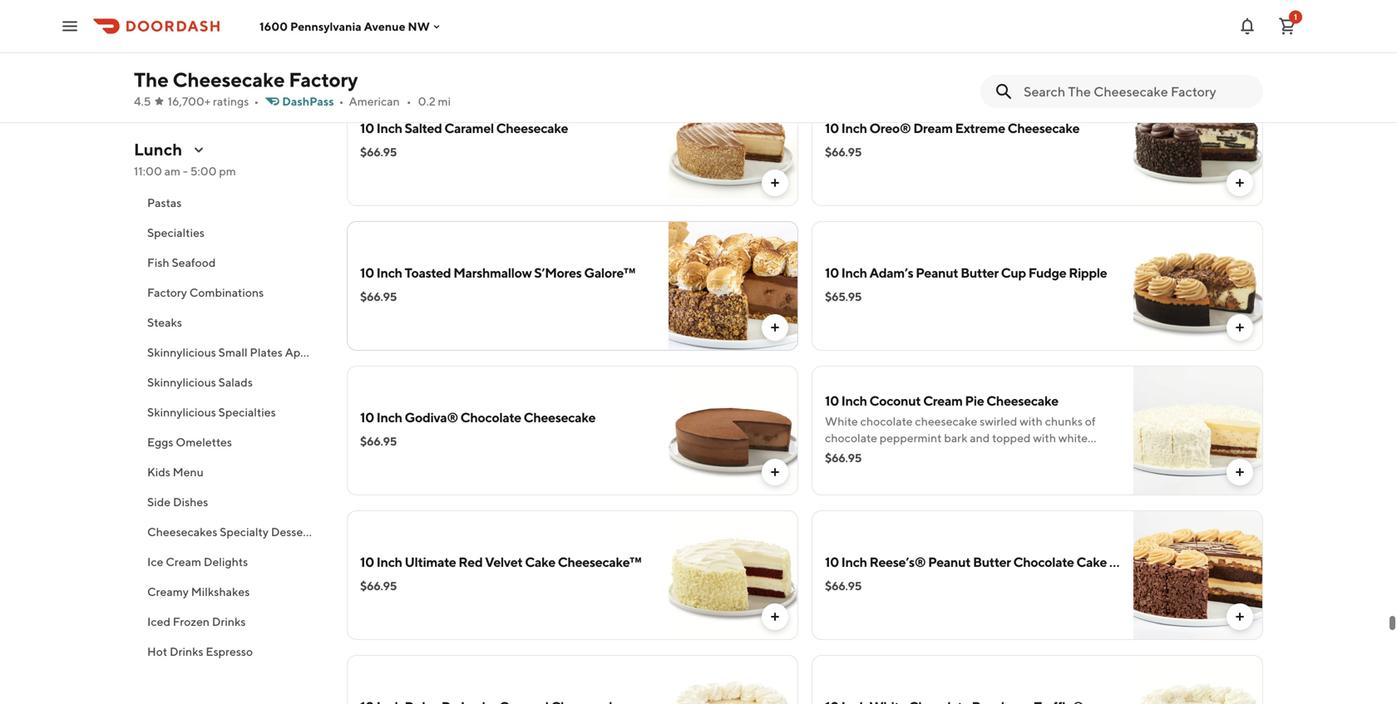 Task type: locate. For each thing, give the bounding box(es) containing it.
10 inch coconut cream pie cheesecake image
[[1134, 366, 1264, 496]]

fish seafood
[[147, 256, 216, 270]]

inch left oreo®
[[842, 120, 867, 136]]

3 skinnylicious from the top
[[147, 406, 216, 419]]

cream right 'ice'
[[166, 555, 201, 569]]

1 button
[[1271, 10, 1304, 43]]

1 horizontal spatial •
[[339, 94, 344, 108]]

0 vertical spatial specialties
[[147, 226, 205, 240]]

ripple
[[1069, 265, 1107, 281]]

appetizers
[[285, 346, 343, 359]]

red
[[459, 554, 483, 570]]

• down the cheesecake factory
[[254, 94, 259, 108]]

cream up cheesecake
[[923, 393, 963, 409]]

10 inch adam's peanut butter cup fudge ripple image
[[1134, 221, 1264, 351]]

inch left reese's®
[[842, 554, 867, 570]]

omelettes
[[176, 435, 232, 449]]

16,700+
[[168, 94, 211, 108]]

hot drinks espresso button
[[134, 637, 327, 667]]

0 vertical spatial peanut
[[916, 265, 959, 281]]

nw
[[408, 19, 430, 33]]

the cheesecake factory
[[134, 68, 358, 92]]

peanut for reese's®
[[928, 554, 971, 570]]

side dishes
[[147, 495, 208, 509]]

godiva®
[[405, 410, 458, 426]]

s'mores
[[534, 265, 582, 281]]

1 horizontal spatial cake
[[1077, 554, 1107, 570]]

factory up steaks
[[147, 286, 187, 299]]

creamy milkshakes
[[147, 585, 250, 599]]

$66.95 for 10 inch reese's® peanut butter chocolate cake cheesecake
[[825, 579, 862, 593]]

steaks button
[[134, 308, 327, 338]]

10 left ultimate
[[360, 554, 374, 570]]

1 horizontal spatial drinks
[[212, 615, 246, 629]]

1 skinnylicious from the top
[[147, 346, 216, 359]]

skinnylicious up eggs omelettes
[[147, 406, 216, 419]]

1 items, open order cart image
[[1278, 16, 1298, 36]]

10 inch godiva® chocolate cheesecake
[[360, 410, 596, 426]]

with up topped
[[1020, 415, 1043, 428]]

0 vertical spatial cream
[[923, 393, 963, 409]]

inch left toasted
[[377, 265, 402, 281]]

am
[[164, 164, 181, 178]]

0 horizontal spatial cream
[[166, 555, 201, 569]]

1600 pennsylvania avenue nw
[[260, 19, 430, 33]]

pennsylvania
[[290, 19, 362, 33]]

10 left toasted
[[360, 265, 374, 281]]

factory up dashpass •
[[289, 68, 358, 92]]

0 vertical spatial factory
[[289, 68, 358, 92]]

add item to cart image for 10 inch toasted marshmallow s'mores galore™
[[769, 321, 782, 334]]

skinnylicious up skinnylicious specialties
[[147, 376, 216, 389]]

delights
[[204, 555, 248, 569]]

1 • from the left
[[254, 94, 259, 108]]

0 horizontal spatial •
[[254, 94, 259, 108]]

10 left oreo®
[[825, 120, 839, 136]]

cream
[[923, 393, 963, 409], [166, 555, 201, 569]]

10 inch ultimate red velvet cake cheesecake™ image
[[669, 511, 799, 641]]

$66.95 for 10 inch salted caramel cheesecake
[[360, 145, 397, 159]]

add item to cart image
[[1234, 176, 1247, 190], [1234, 321, 1247, 334], [769, 466, 782, 479], [769, 611, 782, 624]]

add item to cart image
[[1234, 32, 1247, 45], [769, 176, 782, 190], [769, 321, 782, 334], [1234, 466, 1247, 479], [1234, 611, 1247, 624]]

• left '0.2'
[[407, 94, 411, 108]]

specialties button
[[134, 218, 327, 248]]

inch for 10 inch reese's® peanut butter chocolate cake cheesecake
[[842, 554, 867, 570]]

menus image
[[192, 143, 206, 156]]

skinnylicious down steaks
[[147, 346, 216, 359]]

1 vertical spatial peanut
[[928, 554, 971, 570]]

butter
[[961, 265, 999, 281], [973, 554, 1011, 570]]

inch up white
[[842, 393, 867, 409]]

1 horizontal spatial factory
[[289, 68, 358, 92]]

1 horizontal spatial cream
[[923, 393, 963, 409]]

Item Search search field
[[1024, 82, 1250, 101]]

inch up $65.95 at right
[[842, 265, 867, 281]]

dashpass •
[[282, 94, 344, 108]]

factory inside button
[[147, 286, 187, 299]]

10 inch reese's® peanut butter chocolate cake cheesecake image
[[1134, 511, 1264, 641]]

creamy milkshakes button
[[134, 577, 327, 607]]

inch left godiva®
[[377, 410, 402, 426]]

lunch
[[134, 140, 182, 159]]

10 left reese's®
[[825, 554, 839, 570]]

inch for 10 inch adam's peanut butter cup fudge ripple
[[842, 265, 867, 281]]

frozen
[[173, 615, 210, 629]]

1600 pennsylvania avenue nw button
[[260, 19, 443, 33]]

cheesecakes specialty desserts
[[147, 525, 317, 539]]

peppermint
[[880, 431, 942, 445]]

1 vertical spatial drinks
[[170, 645, 203, 659]]

marshmallow
[[453, 265, 532, 281]]

1 vertical spatial factory
[[147, 286, 187, 299]]

glamburgers and sandwiches
[[147, 166, 306, 180]]

milkshakes
[[191, 585, 250, 599]]

2 skinnylicious from the top
[[147, 376, 216, 389]]

inch for 10 inch oreo® dream extreme cheesecake
[[842, 120, 867, 136]]

0 vertical spatial skinnylicious
[[147, 346, 216, 359]]

fudge
[[1029, 265, 1067, 281]]

3 • from the left
[[407, 94, 411, 108]]

with down chunks
[[1033, 431, 1056, 445]]

inch for 10 inch salted caramel cheesecake
[[377, 120, 402, 136]]

10 inch salted caramel cheesecake
[[360, 120, 568, 136]]

the
[[134, 68, 169, 92]]

10 inch dulce de leche caramel cheesecake image
[[669, 656, 799, 705]]

iced frozen drinks button
[[134, 607, 327, 637]]

0 horizontal spatial cake
[[525, 554, 556, 570]]

0 horizontal spatial specialties
[[147, 226, 205, 240]]

10 for 10 inch ultimate red velvet cake cheesecake™
[[360, 554, 374, 570]]

10 for 10 inch toasted marshmallow s'mores galore™
[[360, 265, 374, 281]]

2 horizontal spatial •
[[407, 94, 411, 108]]

side
[[147, 495, 171, 509]]

2 • from the left
[[339, 94, 344, 108]]

cheesecake
[[173, 68, 285, 92], [496, 120, 568, 136], [1008, 120, 1080, 136], [987, 393, 1059, 409], [524, 410, 596, 426], [1110, 554, 1182, 570]]

ice cream delights
[[147, 555, 248, 569]]

drinks down creamy milkshakes button
[[212, 615, 246, 629]]

inch inside 10 inch coconut cream pie cheesecake white chocolate cheesecake swirled with chunks of chocolate peppermint bark and topped with white chocolate mousse
[[842, 393, 867, 409]]

10 up $65.95 at right
[[825, 265, 839, 281]]

skinnylicious for skinnylicious salads
[[147, 376, 216, 389]]

10 inch ultimate red velvet cake cheesecake™
[[360, 554, 641, 570]]

peanut right the adam's
[[916, 265, 959, 281]]

0 vertical spatial chocolate
[[461, 410, 521, 426]]

peanut right reese's®
[[928, 554, 971, 570]]

10 inch oreo® dream extreme cheesecake image
[[1134, 77, 1264, 206]]

add item to cart image for 10 inch godiva® chocolate cheesecake
[[769, 466, 782, 479]]

topped
[[993, 431, 1031, 445]]

add item to cart image for 10 inch adam's peanut butter cup fudge ripple
[[1234, 321, 1247, 334]]

1 vertical spatial skinnylicious
[[147, 376, 216, 389]]

$66.95
[[360, 145, 397, 159], [825, 145, 862, 159], [360, 290, 397, 304], [360, 435, 397, 448], [825, 451, 862, 465], [360, 579, 397, 593], [825, 579, 862, 593]]

10 left godiva®
[[360, 410, 374, 426]]

0 horizontal spatial factory
[[147, 286, 187, 299]]

10 for 10 inch adam's peanut butter cup fudge ripple
[[825, 265, 839, 281]]

drinks
[[212, 615, 246, 629], [170, 645, 203, 659]]

10 for 10 inch reese's® peanut butter chocolate cake cheesecake
[[825, 554, 839, 570]]

desserts
[[271, 525, 317, 539]]

cream inside button
[[166, 555, 201, 569]]

of
[[1085, 415, 1096, 428]]

10 up white
[[825, 393, 839, 409]]

• left the american
[[339, 94, 344, 108]]

cake
[[525, 554, 556, 570], [1077, 554, 1107, 570]]

0 horizontal spatial chocolate
[[461, 410, 521, 426]]

reese's®
[[870, 554, 926, 570]]

10 inch salted caramel cheesecake image
[[669, 77, 799, 206]]

0 vertical spatial butter
[[961, 265, 999, 281]]

mousse
[[880, 448, 920, 462]]

1 vertical spatial specialties
[[219, 406, 276, 419]]

1 vertical spatial butter
[[973, 554, 1011, 570]]

1 vertical spatial chocolate
[[825, 431, 878, 445]]

10 inch reese's® peanut butter chocolate cake cheesecake
[[825, 554, 1182, 570]]

factory
[[289, 68, 358, 92], [147, 286, 187, 299]]

seafood
[[172, 256, 216, 270]]

inch for 10 inch ultimate red velvet cake cheesecake™
[[377, 554, 402, 570]]

• for dashpass •
[[339, 94, 344, 108]]

notification bell image
[[1238, 16, 1258, 36]]

0.2
[[418, 94, 436, 108]]

1 vertical spatial chocolate
[[1014, 554, 1074, 570]]

glamburgers and sandwiches button
[[134, 158, 327, 188]]

cream inside 10 inch coconut cream pie cheesecake white chocolate cheesecake swirled with chunks of chocolate peppermint bark and topped with white chocolate mousse
[[923, 393, 963, 409]]

peanut
[[916, 265, 959, 281], [928, 554, 971, 570]]

plates
[[250, 346, 283, 359]]

and
[[970, 431, 990, 445]]

inch down american • 0.2 mi
[[377, 120, 402, 136]]

10 down the american
[[360, 120, 374, 136]]

2 vertical spatial skinnylicious
[[147, 406, 216, 419]]

ice cream delights button
[[134, 547, 327, 577]]

glamburgers
[[147, 166, 216, 180]]

$65.95
[[825, 290, 862, 304]]

1 vertical spatial cream
[[166, 555, 201, 569]]

drinks right hot on the bottom
[[170, 645, 203, 659]]

specialties down salads
[[219, 406, 276, 419]]

10 inch low-licious cheesecake with strawberries image
[[669, 0, 799, 62]]

salads
[[219, 376, 253, 389]]

inch left ultimate
[[377, 554, 402, 570]]

inch
[[377, 120, 402, 136], [842, 120, 867, 136], [377, 265, 402, 281], [842, 265, 867, 281], [842, 393, 867, 409], [377, 410, 402, 426], [377, 554, 402, 570], [842, 554, 867, 570]]

specialties up fish seafood
[[147, 226, 205, 240]]

10 for 10 inch oreo® dream extreme cheesecake
[[825, 120, 839, 136]]

2 cake from the left
[[1077, 554, 1107, 570]]



Task type: vqa. For each thing, say whether or not it's contained in the screenshot.
10 within the "10 Inch Coconut Cream Pie Cheesecake White chocolate cheesecake swirled with chunks of chocolate peppermint bark and topped with white chocolate mousse"
yes



Task type: describe. For each thing, give the bounding box(es) containing it.
skinnylicious for skinnylicious specialties
[[147, 406, 216, 419]]

5:00
[[190, 164, 217, 178]]

16,700+ ratings •
[[168, 94, 259, 108]]

pastas button
[[134, 188, 327, 218]]

10 inch cinnabon® cinnamon swirl cheesecake image
[[1134, 0, 1264, 62]]

mi
[[438, 94, 451, 108]]

1 cake from the left
[[525, 554, 556, 570]]

10 for 10 inch godiva® chocolate cheesecake
[[360, 410, 374, 426]]

add item to cart image for 10 inch reese's® peanut butter chocolate cake cheesecake
[[1234, 611, 1247, 624]]

10 inch white chocolate raspberry truffle® image
[[1134, 656, 1264, 705]]

side dishes button
[[134, 487, 327, 517]]

add item to cart image for 10 inch ultimate red velvet cake cheesecake™
[[769, 611, 782, 624]]

inch for 10 inch toasted marshmallow s'mores galore™
[[377, 265, 402, 281]]

-
[[183, 164, 188, 178]]

10 inch godiva® chocolate cheesecake image
[[669, 366, 799, 496]]

iced frozen drinks
[[147, 615, 246, 629]]

american
[[349, 94, 400, 108]]

0 vertical spatial chocolate
[[861, 415, 913, 428]]

velvet
[[485, 554, 523, 570]]

butter for chocolate
[[973, 554, 1011, 570]]

ice
[[147, 555, 163, 569]]

extreme
[[955, 120, 1006, 136]]

1 horizontal spatial specialties
[[219, 406, 276, 419]]

2 vertical spatial chocolate
[[825, 448, 878, 462]]

add item to cart image for 10 inch salted caramel cheesecake
[[769, 176, 782, 190]]

dishes
[[173, 495, 208, 509]]

$66.95 for 10 inch ultimate red velvet cake cheesecake™
[[360, 579, 397, 593]]

• for american • 0.2 mi
[[407, 94, 411, 108]]

small
[[219, 346, 248, 359]]

inch for 10 inch godiva® chocolate cheesecake
[[377, 410, 402, 426]]

10 inch oreo® dream extreme cheesecake
[[825, 120, 1080, 136]]

specialty
[[220, 525, 269, 539]]

butter for cup
[[961, 265, 999, 281]]

factory combinations
[[147, 286, 264, 299]]

$66.95 for 10 inch oreo® dream extreme cheesecake
[[825, 145, 862, 159]]

factory combinations button
[[134, 278, 327, 308]]

creamy
[[147, 585, 189, 599]]

0 vertical spatial drinks
[[212, 615, 246, 629]]

10 for 10 inch salted caramel cheesecake
[[360, 120, 374, 136]]

add item to cart image for 10 inch oreo® dream extreme cheesecake
[[1234, 176, 1247, 190]]

1600
[[260, 19, 288, 33]]

10 inside 10 inch coconut cream pie cheesecake white chocolate cheesecake swirled with chunks of chocolate peppermint bark and topped with white chocolate mousse
[[825, 393, 839, 409]]

dream
[[914, 120, 953, 136]]

fish seafood button
[[134, 248, 327, 278]]

$66.95 for 10 inch toasted marshmallow s'mores galore™
[[360, 290, 397, 304]]

adam's
[[870, 265, 914, 281]]

cheesecakes specialty desserts button
[[134, 517, 327, 547]]

10 inch coconut cream pie cheesecake white chocolate cheesecake swirled with chunks of chocolate peppermint bark and topped with white chocolate mousse
[[825, 393, 1096, 462]]

cheesecake inside 10 inch coconut cream pie cheesecake white chocolate cheesecake swirled with chunks of chocolate peppermint bark and topped with white chocolate mousse
[[987, 393, 1059, 409]]

peanut for adam's
[[916, 265, 959, 281]]

10 inch toasted marshmallow s'mores galore™
[[360, 265, 635, 281]]

toasted
[[405, 265, 451, 281]]

add item to cart image for 10 inch coconut cream pie cheesecake
[[1234, 466, 1247, 479]]

kids menu button
[[134, 458, 327, 487]]

oreo®
[[870, 120, 911, 136]]

10 inch adam's peanut butter cup fudge ripple
[[825, 265, 1107, 281]]

combinations
[[189, 286, 264, 299]]

0 horizontal spatial drinks
[[170, 645, 203, 659]]

cheesecake
[[915, 415, 978, 428]]

10 inch toasted marshmallow s'mores galore™ image
[[669, 221, 799, 351]]

salted
[[405, 120, 442, 136]]

white
[[1059, 431, 1088, 445]]

open menu image
[[60, 16, 80, 36]]

0 vertical spatial with
[[1020, 415, 1043, 428]]

skinnylicious salads button
[[134, 368, 327, 398]]

galore™
[[584, 265, 635, 281]]

chunks
[[1045, 415, 1083, 428]]

skinnylicious specialties button
[[134, 398, 327, 428]]

american • 0.2 mi
[[349, 94, 451, 108]]

pm
[[219, 164, 236, 178]]

iced
[[147, 615, 171, 629]]

4.5
[[134, 94, 151, 108]]

ultimate
[[405, 554, 456, 570]]

1
[[1294, 12, 1298, 22]]

eggs
[[147, 435, 173, 449]]

white
[[825, 415, 858, 428]]

$66.95 for 10 inch godiva® chocolate cheesecake
[[360, 435, 397, 448]]

skinnylicious specialties
[[147, 406, 276, 419]]

hot
[[147, 645, 167, 659]]

kids
[[147, 465, 170, 479]]

cup
[[1001, 265, 1026, 281]]

caramel
[[445, 120, 494, 136]]

kids menu
[[147, 465, 204, 479]]

1 horizontal spatial chocolate
[[1014, 554, 1074, 570]]

eggs omelettes
[[147, 435, 232, 449]]

bark
[[944, 431, 968, 445]]

1 vertical spatial with
[[1033, 431, 1056, 445]]

espresso
[[206, 645, 253, 659]]

pastas
[[147, 196, 182, 210]]

pie
[[965, 393, 984, 409]]

ratings
[[213, 94, 249, 108]]

skinnylicious for skinnylicious small plates appetizers
[[147, 346, 216, 359]]

skinnylicious small plates appetizers
[[147, 346, 343, 359]]

menu
[[173, 465, 204, 479]]

sandwiches
[[243, 166, 306, 180]]

fish
[[147, 256, 169, 270]]

cheesecake™
[[558, 554, 641, 570]]

coconut
[[870, 393, 921, 409]]

skinnylicious small plates appetizers button
[[134, 338, 343, 368]]

11:00
[[134, 164, 162, 178]]



